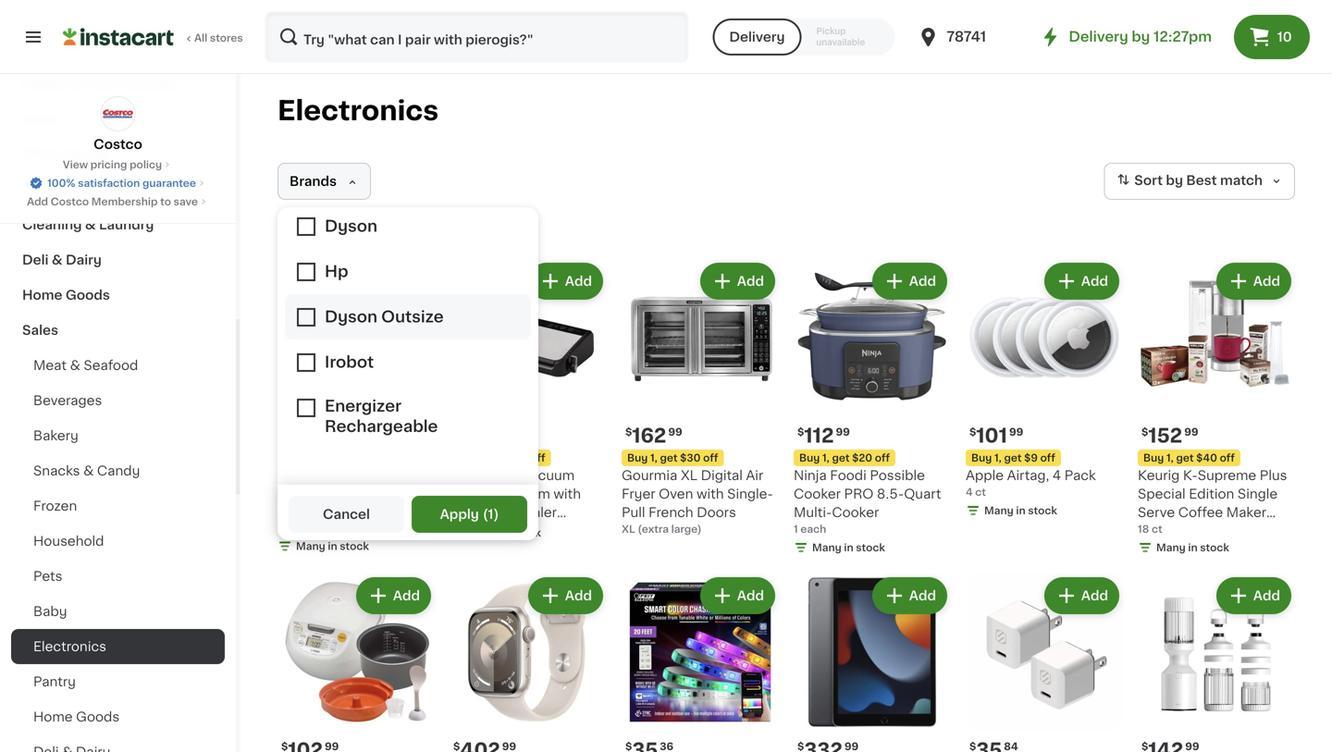 Task type: locate. For each thing, give the bounding box(es) containing it.
vacuum
[[522, 469, 575, 482]]

get for 152
[[1176, 453, 1194, 463]]

$30
[[680, 453, 701, 463]]

1 off from the left
[[530, 453, 545, 463]]

4
[[1053, 469, 1061, 482], [966, 487, 973, 497]]

all
[[194, 33, 207, 43]]

4 1, from the left
[[995, 453, 1002, 463]]

2 get from the left
[[660, 453, 678, 463]]

product group containing 152
[[1138, 259, 1295, 559]]

0 vertical spatial k-
[[1183, 469, 1198, 482]]

many in stock for 101
[[984, 506, 1057, 516]]

& inside 'health & personal care' link
[[70, 78, 81, 91]]

ct for 18 ct
[[1152, 524, 1163, 534]]

laundry
[[99, 218, 154, 231]]

deli & dairy
[[22, 253, 102, 266]]

sales link
[[11, 313, 225, 348]]

best match
[[1186, 174, 1263, 187]]

stock for 152
[[1200, 543, 1229, 553]]

many in stock down cup
[[1156, 543, 1229, 553]]

1 horizontal spatial 2
[[340, 469, 348, 482]]

xl down pull
[[622, 524, 635, 534]]

many in stock down each on the right of page
[[812, 543, 885, 553]]

1
[[488, 508, 494, 521], [794, 524, 798, 534]]

many down each on the right of page
[[812, 543, 842, 553]]

portable
[[351, 469, 406, 482]]

home up sales
[[22, 289, 62, 302]]

& right deli
[[52, 253, 62, 266]]

frozen
[[33, 500, 77, 513]]

k- down buy 1, get $40 off
[[1183, 469, 1198, 482]]

cooker
[[794, 488, 841, 501], [832, 506, 879, 519]]

cleaning & laundry
[[22, 218, 154, 231]]

get left $9
[[1004, 453, 1022, 463]]

1 vertical spatial electronics
[[33, 640, 106, 653]]

0 vertical spatial 1
[[488, 508, 494, 521]]

1, up foodsaver
[[478, 453, 486, 463]]

1 horizontal spatial ct
[[975, 487, 986, 497]]

oven
[[659, 488, 693, 501]]

stock for 112
[[856, 543, 885, 553]]

0 vertical spatial goods
[[64, 148, 109, 161]]

sealing
[[450, 488, 497, 501]]

sealer
[[516, 506, 557, 519]]

1, for 101
[[995, 453, 1002, 463]]

add button
[[530, 265, 601, 298], [702, 265, 773, 298], [874, 265, 946, 298], [1046, 265, 1118, 298], [1218, 265, 1290, 298], [358, 579, 429, 612], [530, 579, 601, 612], [702, 579, 773, 612], [874, 579, 946, 612], [1046, 579, 1118, 612], [1218, 579, 1290, 612]]

3 off from the left
[[875, 453, 890, 463]]

delivery inside "link"
[[1069, 30, 1129, 43]]

with inside keurig k-supreme plus special edition single serve coffee maker with 18 k-cup pods
[[1138, 525, 1165, 538]]

0 vertical spatial 2
[[340, 469, 348, 482]]

goods for other goods link
[[64, 148, 109, 161]]

in
[[1016, 506, 1026, 516], [500, 528, 509, 538], [328, 541, 337, 551], [844, 543, 854, 553], [1188, 543, 1198, 553]]

buy up foodsaver
[[455, 453, 476, 463]]

many in stock down )
[[468, 528, 541, 538]]

1 vertical spatial goods
[[66, 289, 110, 302]]

0 horizontal spatial ct
[[286, 523, 297, 533]]

1 inside the ninja foodi possible cooker pro 8.5-quart multi-cooker 1 each
[[794, 524, 798, 534]]

delivery
[[1069, 30, 1129, 43], [729, 31, 785, 43]]

with up doors
[[697, 488, 724, 501]]

$ inside $ 152 99
[[1142, 427, 1148, 437]]

5 get from the left
[[1176, 453, 1194, 463]]

goods for 1st home goods link from the bottom of the page
[[76, 711, 120, 723]]

by inside field
[[1166, 174, 1183, 187]]

1 vertical spatial xl
[[622, 524, 635, 534]]

off for 162
[[703, 453, 718, 463]]

1,
[[478, 453, 486, 463], [650, 453, 658, 463], [822, 453, 830, 463], [995, 453, 1002, 463], [1167, 453, 1174, 463]]

& for health
[[70, 78, 81, 91]]

brands
[[290, 175, 337, 188]]

in down "apple airtag, 4 pack 4 ct"
[[1016, 506, 1026, 516]]

1 up attachment
[[488, 508, 494, 521]]

membership
[[91, 197, 158, 207]]

home for second home goods link from the bottom of the page
[[22, 289, 62, 302]]

home down pantry
[[33, 711, 73, 723]]

1 horizontal spatial 4
[[1053, 469, 1061, 482]]

★★★★★
[[278, 505, 342, 518], [278, 505, 342, 518]]

1 horizontal spatial costco
[[94, 138, 142, 151]]

1 horizontal spatial with
[[697, 488, 724, 501]]

2 horizontal spatial with
[[1138, 525, 1165, 538]]

& inside deli & dairy link
[[52, 253, 62, 266]]

buy up ninja
[[799, 453, 820, 463]]

18 right 18 ct
[[1169, 525, 1183, 538]]

8.5-
[[877, 488, 904, 501]]

0 horizontal spatial 4
[[966, 487, 973, 497]]

get up foodi
[[832, 453, 850, 463]]

1 horizontal spatial xl
[[681, 469, 698, 482]]

stock down the ninja foodi possible cooker pro 8.5-quart multi-cooker 1 each
[[856, 543, 885, 553]]

many down 2 ct
[[296, 541, 325, 551]]

costco link
[[94, 96, 142, 154]]

&
[[70, 78, 81, 91], [85, 218, 96, 231], [52, 253, 62, 266], [70, 359, 80, 372], [83, 464, 94, 477]]

home goods link down dairy
[[11, 278, 225, 313]]

with down serve
[[1138, 525, 1165, 538]]

view
[[63, 160, 88, 170]]

electronics up brands dropdown button
[[278, 98, 439, 124]]

with
[[554, 488, 581, 501], [697, 488, 724, 501], [1138, 525, 1165, 538]]

by left 12:27pm
[[1132, 30, 1150, 43]]

delivery inside button
[[729, 31, 785, 43]]

buy 1, get $9 off
[[971, 453, 1056, 463]]

get left $25
[[488, 453, 506, 463]]

4 off from the left
[[1040, 453, 1056, 463]]

stock down "apple airtag, 4 pack 4 ct"
[[1028, 506, 1057, 516]]

many down (
[[468, 528, 497, 538]]

1 vertical spatial k-
[[1186, 525, 1201, 538]]

by inside "link"
[[1132, 30, 1150, 43]]

0 horizontal spatial electronics
[[33, 640, 106, 653]]

10
[[1277, 31, 1292, 43]]

cooker up multi-
[[794, 488, 841, 501]]

& inside cleaning & laundry link
[[85, 218, 96, 231]]

3 get from the left
[[832, 453, 850, 463]]

0 vertical spatial home
[[22, 289, 62, 302]]

single
[[1238, 488, 1278, 501]]

18 inside keurig k-supreme plus special edition single serve coffee maker with 18 k-cup pods
[[1169, 525, 1183, 538]]

buy up gourmia
[[627, 453, 648, 463]]

19
[[316, 427, 327, 437]]

off for 101
[[1040, 453, 1056, 463]]

0 vertical spatial costco
[[94, 138, 142, 151]]

off for 112
[[875, 453, 890, 463]]

2 vertical spatial goods
[[76, 711, 120, 723]]

2 off from the left
[[703, 453, 718, 463]]

0 vertical spatial home goods link
[[11, 278, 225, 313]]

home goods down pantry
[[33, 711, 120, 723]]

many for 112
[[812, 543, 842, 553]]

many for 152
[[1156, 543, 1186, 553]]

None search field
[[265, 11, 689, 63]]

delivery by 12:27pm
[[1069, 30, 1212, 43]]

by right sort at top right
[[1166, 174, 1183, 187]]

k- down "coffee"
[[1186, 525, 1201, 538]]

4 down apple
[[966, 487, 973, 497]]

goods for second home goods link from the bottom of the page
[[66, 289, 110, 302]]

single-
[[727, 488, 773, 501]]

meat & seafood
[[33, 359, 138, 372]]

apply
[[440, 508, 479, 521]]

keurig k-supreme plus special edition single serve coffee maker with 18 k-cup pods
[[1138, 469, 1287, 538]]

$20
[[852, 453, 873, 463]]

home goods for second home goods link from the bottom of the page
[[22, 289, 110, 302]]

pets link
[[11, 559, 225, 594]]

fryer
[[622, 488, 656, 501]]

1 horizontal spatial delivery
[[1069, 30, 1129, 43]]

1 vertical spatial 1
[[794, 524, 798, 534]]

in for 101
[[1016, 506, 1026, 516]]

& down add costco membership to save
[[85, 218, 96, 231]]

0 horizontal spatial 1
[[488, 508, 494, 521]]

$40
[[1196, 453, 1217, 463]]

delivery by 12:27pm link
[[1039, 26, 1212, 48]]

2 buy from the left
[[627, 453, 648, 463]]

stock for 101
[[1028, 506, 1057, 516]]

edition
[[1189, 488, 1234, 501]]

meat
[[33, 359, 67, 372]]

home goods link down electronics link
[[11, 699, 225, 735]]

baby link
[[11, 594, 225, 629]]

ct down serve
[[1152, 524, 1163, 534]]

1 vertical spatial 2
[[278, 523, 284, 533]]

coffee
[[1178, 506, 1223, 519]]

5 buy from the left
[[1143, 453, 1164, 463]]

keurig
[[1138, 469, 1180, 482]]

beverages
[[58, 183, 129, 196], [33, 394, 102, 407]]

buy
[[455, 453, 476, 463], [627, 453, 648, 463], [799, 453, 820, 463], [971, 453, 992, 463], [1143, 453, 1164, 463]]

instacart logo image
[[63, 26, 174, 48]]

1 vertical spatial home goods
[[33, 711, 120, 723]]

4 left pack
[[1053, 469, 1061, 482]]

1, up keurig
[[1167, 453, 1174, 463]]

99 inside $ 101 99
[[1009, 427, 1023, 437]]

buy for 101
[[971, 453, 992, 463]]

0 horizontal spatial costco
[[51, 197, 89, 207]]

household link
[[11, 524, 225, 559]]

xl
[[681, 469, 698, 482], [622, 524, 635, 534]]

3 1, from the left
[[822, 453, 830, 463]]

apple airtag, 4 pack 4 ct
[[966, 469, 1096, 497]]

1 horizontal spatial 1
[[794, 524, 798, 534]]

bakery link
[[11, 418, 225, 453]]

0 vertical spatial xl
[[681, 469, 698, 482]]

blendjet 2 portable blender, 2-pack
[[278, 469, 406, 501]]

2 up 2-
[[340, 469, 348, 482]]

0 vertical spatial by
[[1132, 30, 1150, 43]]

0 horizontal spatial by
[[1132, 30, 1150, 43]]

0 horizontal spatial xl
[[622, 524, 635, 534]]

99 inside $ 162 99
[[668, 427, 682, 437]]

99 inside $ 112 99
[[836, 427, 850, 437]]

off right $25
[[530, 453, 545, 463]]

home goods down deli & dairy
[[22, 289, 110, 302]]

1 vertical spatial home
[[33, 711, 73, 723]]

match
[[1220, 174, 1263, 187]]

home goods
[[22, 289, 110, 302], [33, 711, 120, 723]]

get left $30
[[660, 453, 678, 463]]

buy up apple
[[971, 453, 992, 463]]

seafood
[[84, 359, 138, 372]]

apply ( 1 )
[[440, 508, 499, 521]]

xl down $30
[[681, 469, 698, 482]]

pods
[[1231, 525, 1264, 538]]

& right meat
[[70, 359, 80, 372]]

with inside "foodsaver vacuum sealing system with handheld sealer attachment"
[[554, 488, 581, 501]]

buy up keurig
[[1143, 453, 1164, 463]]

off up supreme
[[1220, 453, 1235, 463]]

ct down apple
[[975, 487, 986, 497]]

18
[[1138, 524, 1149, 534], [1169, 525, 1183, 538]]

$ inside $ 162 99
[[625, 427, 632, 437]]

5 off from the left
[[1220, 453, 1235, 463]]

1 vertical spatial costco
[[51, 197, 89, 207]]

& for snacks
[[83, 464, 94, 477]]

product group
[[278, 259, 435, 557], [450, 259, 607, 544], [622, 259, 779, 537], [794, 259, 951, 559], [966, 259, 1123, 522], [1138, 259, 1295, 559], [278, 574, 435, 752], [450, 574, 607, 752], [622, 574, 779, 752], [794, 574, 951, 752], [966, 574, 1123, 752], [1138, 574, 1295, 752]]

& left candy
[[83, 464, 94, 477]]

many down apple
[[984, 506, 1014, 516]]

1 horizontal spatial by
[[1166, 174, 1183, 187]]

off right $20 at right bottom
[[875, 453, 890, 463]]

ct down blender,
[[286, 523, 297, 533]]

2 horizontal spatial ct
[[1152, 524, 1163, 534]]

stores
[[210, 33, 243, 43]]

78741 button
[[917, 11, 1028, 63]]

stock down cup
[[1200, 543, 1229, 553]]

$
[[625, 427, 632, 437], [797, 427, 804, 437], [970, 427, 976, 437], [1142, 427, 1148, 437], [281, 742, 288, 752], [453, 742, 460, 752], [625, 742, 632, 752], [797, 742, 804, 752], [970, 742, 976, 752], [1142, 742, 1148, 752]]

1 horizontal spatial electronics
[[278, 98, 439, 124]]

save
[[174, 197, 198, 207]]

many in stock down "apple airtag, 4 pack 4 ct"
[[984, 506, 1057, 516]]

in down the ninja foodi possible cooker pro 8.5-quart multi-cooker 1 each
[[844, 543, 854, 553]]

get left $40 in the bottom right of the page
[[1176, 453, 1194, 463]]

by
[[1132, 30, 1150, 43], [1166, 174, 1183, 187]]

5 1, from the left
[[1167, 453, 1174, 463]]

4 buy from the left
[[971, 453, 992, 463]]

ct for 2 ct
[[286, 523, 297, 533]]

beverages up add costco membership to save
[[58, 183, 129, 196]]

satisfaction
[[78, 178, 140, 188]]

1 left each on the right of page
[[794, 524, 798, 534]]

99
[[668, 427, 682, 437], [836, 427, 850, 437], [1009, 427, 1023, 437], [1184, 427, 1199, 437], [325, 742, 339, 752], [502, 742, 516, 752], [845, 742, 859, 752], [1185, 742, 1200, 752]]

cooker down pro
[[832, 506, 879, 519]]

costco up view pricing policy link
[[94, 138, 142, 151]]

off right $9
[[1040, 453, 1056, 463]]

product group containing 162
[[622, 259, 779, 537]]

in down "coffee"
[[1188, 543, 1198, 553]]

1 horizontal spatial 18
[[1169, 525, 1183, 538]]

possible
[[870, 469, 925, 482]]

& for deli
[[52, 253, 62, 266]]

1, up apple
[[995, 453, 1002, 463]]

2 down blender,
[[278, 523, 284, 533]]

0 vertical spatial home goods
[[22, 289, 110, 302]]

$ 112 99
[[797, 426, 850, 445]]

1 vertical spatial by
[[1166, 174, 1183, 187]]

1, down $ 112 99
[[822, 453, 830, 463]]

digital
[[701, 469, 743, 482]]

& inside meat & seafood link
[[70, 359, 80, 372]]

18 down serve
[[1138, 524, 1149, 534]]

delivery for delivery
[[729, 31, 785, 43]]

stock down sealer on the bottom of the page
[[512, 528, 541, 538]]

buy 1, get $25 off
[[455, 453, 545, 463]]

electronics up pantry
[[33, 640, 106, 653]]

2 1, from the left
[[650, 453, 658, 463]]

& right health
[[70, 78, 81, 91]]

4 get from the left
[[1004, 453, 1022, 463]]

0 horizontal spatial delivery
[[729, 31, 785, 43]]

multi-
[[794, 506, 832, 519]]

1 vertical spatial home goods link
[[11, 699, 225, 735]]

off right $30
[[703, 453, 718, 463]]

0 vertical spatial cooker
[[794, 488, 841, 501]]

3 buy from the left
[[799, 453, 820, 463]]

best
[[1186, 174, 1217, 187]]

& inside snacks & candy link
[[83, 464, 94, 477]]

costco down "hard beverages"
[[51, 197, 89, 207]]

Best match Sort by field
[[1104, 163, 1295, 200]]

many in stock for 112
[[812, 543, 885, 553]]

1, up gourmia
[[650, 453, 658, 463]]

$9
[[1024, 453, 1038, 463]]

with down vacuum
[[554, 488, 581, 501]]

0 horizontal spatial with
[[554, 488, 581, 501]]

many down 18 ct
[[1156, 543, 1186, 553]]

1 vertical spatial cooker
[[832, 506, 879, 519]]

beverages up bakery
[[33, 394, 102, 407]]

electronics link
[[11, 629, 225, 664]]

care
[[145, 78, 177, 91]]



Task type: describe. For each thing, give the bounding box(es) containing it.
cancel
[[323, 508, 370, 521]]

2 inside blendjet 2 portable blender, 2-pack
[[340, 469, 348, 482]]

buy for 162
[[627, 453, 648, 463]]

112
[[804, 426, 834, 445]]

$ inside $ 101 99
[[970, 427, 976, 437]]

snacks
[[33, 464, 80, 477]]

household
[[33, 535, 104, 548]]

0 horizontal spatial 2
[[278, 523, 284, 533]]

$ inside $ 112 99
[[797, 427, 804, 437]]

2 home goods link from the top
[[11, 699, 225, 735]]

snacks & candy
[[33, 464, 140, 477]]

cleaning & laundry link
[[11, 207, 225, 242]]

0 vertical spatial electronics
[[278, 98, 439, 124]]

0 horizontal spatial 18
[[1138, 524, 1149, 534]]

1 home goods link from the top
[[11, 278, 225, 313]]

cancel button
[[289, 496, 404, 533]]

large)
[[671, 524, 702, 534]]

101
[[976, 426, 1007, 445]]

1 vertical spatial beverages
[[33, 394, 102, 407]]

buy 1, get $40 off
[[1143, 453, 1235, 463]]

sales
[[22, 324, 58, 337]]

$112.99 element
[[450, 424, 607, 448]]

18 ct
[[1138, 524, 1163, 534]]

delivery for delivery by 12:27pm
[[1069, 30, 1129, 43]]

by for sort
[[1166, 174, 1183, 187]]

serve
[[1138, 506, 1175, 519]]

apple
[[966, 469, 1004, 482]]

airtag,
[[1007, 469, 1049, 482]]

costco logo image
[[100, 96, 136, 131]]

doors
[[697, 506, 736, 519]]

$ 152 99
[[1142, 426, 1199, 445]]

in for 152
[[1188, 543, 1198, 553]]

36
[[660, 742, 674, 752]]

deli & dairy link
[[11, 242, 225, 278]]

in down cancel
[[328, 541, 337, 551]]

$25
[[508, 453, 528, 463]]

1 1, from the left
[[478, 453, 486, 463]]

with inside gourmia xl digital air fryer oven with single- pull french doors xl (extra large)
[[697, 488, 724, 501]]

hard beverages link
[[11, 172, 225, 207]]

other goods
[[22, 148, 109, 161]]

many in stock down cancel
[[296, 541, 369, 551]]

84
[[1004, 742, 1018, 752]]

blender,
[[278, 488, 331, 501]]

1 get from the left
[[488, 453, 506, 463]]

gourmia
[[622, 469, 677, 482]]

by for delivery
[[1132, 30, 1150, 43]]

1, for 112
[[822, 453, 830, 463]]

personal
[[84, 78, 142, 91]]

sort
[[1135, 174, 1163, 187]]

0 vertical spatial beverages
[[58, 183, 129, 196]]

product group containing 112
[[794, 259, 951, 559]]

100% satisfaction guarantee button
[[29, 172, 207, 191]]

quart
[[904, 488, 941, 501]]

pro
[[844, 488, 874, 501]]

guarantee
[[142, 178, 196, 188]]

in down handheld
[[500, 528, 509, 538]]

add costco membership to save
[[27, 197, 198, 207]]

ct inside "apple airtag, 4 pack 4 ct"
[[975, 487, 986, 497]]

$ 162 99
[[625, 426, 682, 445]]

baby
[[33, 605, 67, 618]]

1, for 152
[[1167, 453, 1174, 463]]

view pricing policy
[[63, 160, 162, 170]]

99 inside $ 152 99
[[1184, 427, 1199, 437]]

brands button
[[278, 163, 371, 200]]

wine link
[[11, 102, 225, 137]]

off for 152
[[1220, 453, 1235, 463]]

pantry
[[33, 675, 76, 688]]

152
[[1148, 426, 1183, 445]]

1, for 162
[[650, 453, 658, 463]]

get for 162
[[660, 453, 678, 463]]

Search field
[[266, 13, 687, 61]]

buy for 112
[[799, 453, 820, 463]]

product group containing blendjet 2 portable blender, 2-pack
[[278, 259, 435, 557]]

other goods link
[[11, 137, 225, 172]]

all stores
[[194, 33, 243, 43]]

buy 1, get $30 off
[[627, 453, 718, 463]]

pets
[[33, 570, 62, 583]]

hard beverages
[[22, 183, 129, 196]]

2-
[[334, 488, 347, 501]]

many in stock for 152
[[1156, 543, 1229, 553]]

beverages link
[[11, 383, 225, 418]]

(extra
[[638, 524, 669, 534]]

service type group
[[713, 19, 895, 56]]

0 vertical spatial 4
[[1053, 469, 1061, 482]]

health
[[22, 78, 67, 91]]

& for cleaning
[[85, 218, 96, 231]]

view pricing policy link
[[63, 157, 173, 172]]

& for meat
[[70, 359, 80, 372]]

all stores link
[[63, 11, 244, 63]]

add costco membership to save link
[[27, 194, 209, 209]]

162
[[632, 426, 666, 445]]

in for 112
[[844, 543, 854, 553]]

get for 101
[[1004, 453, 1022, 463]]

other
[[22, 148, 61, 161]]

78741
[[947, 30, 986, 43]]

pack
[[347, 488, 379, 501]]

many for 101
[[984, 506, 1014, 516]]

home goods for 1st home goods link from the bottom of the page
[[33, 711, 120, 723]]

1 vertical spatial 4
[[966, 487, 973, 497]]

get for 112
[[832, 453, 850, 463]]

handheld
[[450, 506, 513, 519]]

to
[[160, 197, 171, 207]]

1 buy from the left
[[455, 453, 476, 463]]

cup
[[1201, 525, 1228, 538]]

buy for 152
[[1143, 453, 1164, 463]]

foodi
[[830, 469, 867, 482]]

meat & seafood link
[[11, 348, 225, 383]]

candy
[[97, 464, 140, 477]]

health & personal care link
[[11, 67, 225, 102]]

home for 1st home goods link from the bottom of the page
[[33, 711, 73, 723]]

snacks & candy link
[[11, 453, 225, 488]]

supreme
[[1198, 469, 1257, 482]]

french
[[649, 506, 694, 519]]

100% satisfaction guarantee
[[47, 178, 196, 188]]

10 button
[[1234, 15, 1310, 59]]

ninja foodi possible cooker pro 8.5-quart multi-cooker 1 each
[[794, 469, 941, 534]]

product group containing 101
[[966, 259, 1123, 522]]

foodsaver vacuum sealing system with handheld sealer attachment
[[450, 469, 581, 538]]

stock down cancel button
[[340, 541, 369, 551]]

foodsaver
[[450, 469, 519, 482]]

frozen link
[[11, 488, 225, 524]]

gourmia xl digital air fryer oven with single- pull french doors xl (extra large)
[[622, 469, 773, 534]]



Task type: vqa. For each thing, say whether or not it's contained in the screenshot.
Buy
yes



